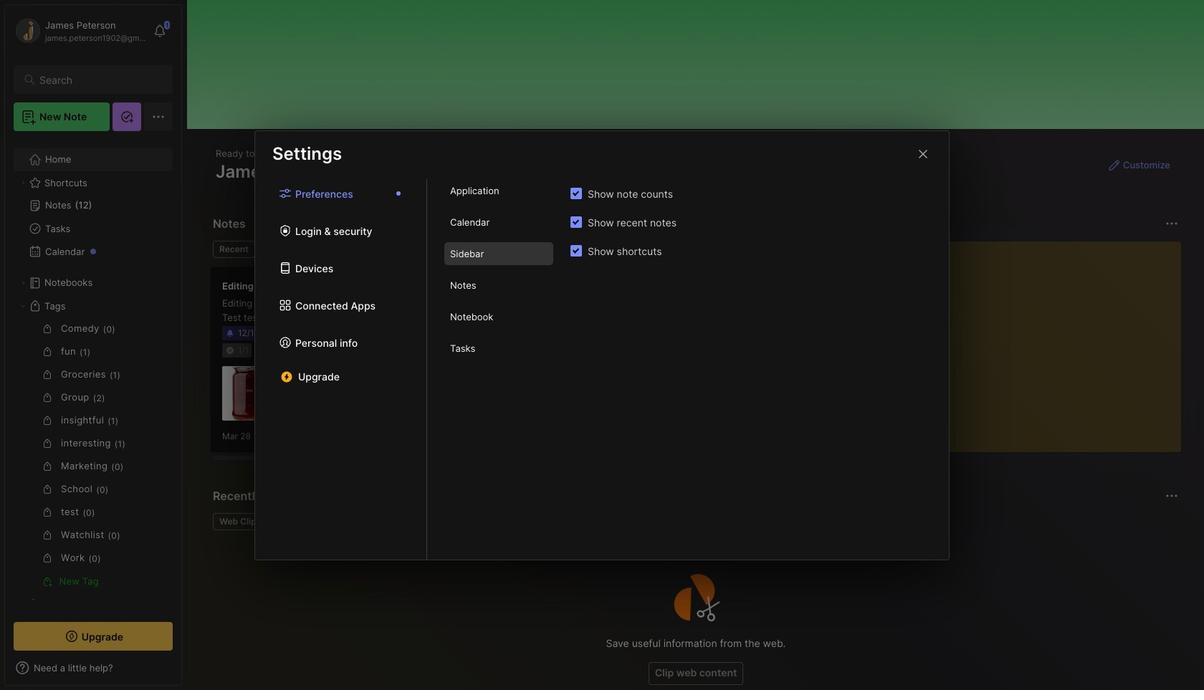 Task type: describe. For each thing, give the bounding box(es) containing it.
main element
[[0, 0, 186, 691]]

none search field inside main element
[[39, 71, 160, 88]]

group inside tree
[[14, 318, 164, 593]]

expand notebooks image
[[19, 279, 27, 288]]

expand tags image
[[19, 302, 27, 311]]

1 tab list from the left
[[255, 179, 427, 560]]

2 tab list from the left
[[427, 179, 571, 560]]



Task type: vqa. For each thing, say whether or not it's contained in the screenshot.
"CLOSE" icon
yes



Task type: locate. For each thing, give the bounding box(es) containing it.
Search text field
[[39, 73, 160, 87]]

None checkbox
[[571, 188, 582, 199], [571, 217, 582, 228], [571, 188, 582, 199], [571, 217, 582, 228]]

tab list
[[255, 179, 427, 560], [427, 179, 571, 560]]

row group
[[210, 267, 1205, 462]]

tree
[[5, 140, 181, 648]]

group
[[14, 318, 164, 593]]

None search field
[[39, 71, 160, 88]]

tab
[[445, 179, 554, 202], [445, 211, 554, 234], [213, 241, 255, 258], [445, 242, 554, 265], [445, 274, 554, 297], [445, 306, 554, 328], [445, 337, 554, 360], [213, 514, 268, 531]]

tree inside main element
[[5, 140, 181, 648]]

close image
[[915, 145, 932, 162]]

None checkbox
[[571, 245, 582, 257]]

thumbnail image
[[222, 367, 277, 421]]

Start writing… text field
[[882, 242, 1181, 441]]



